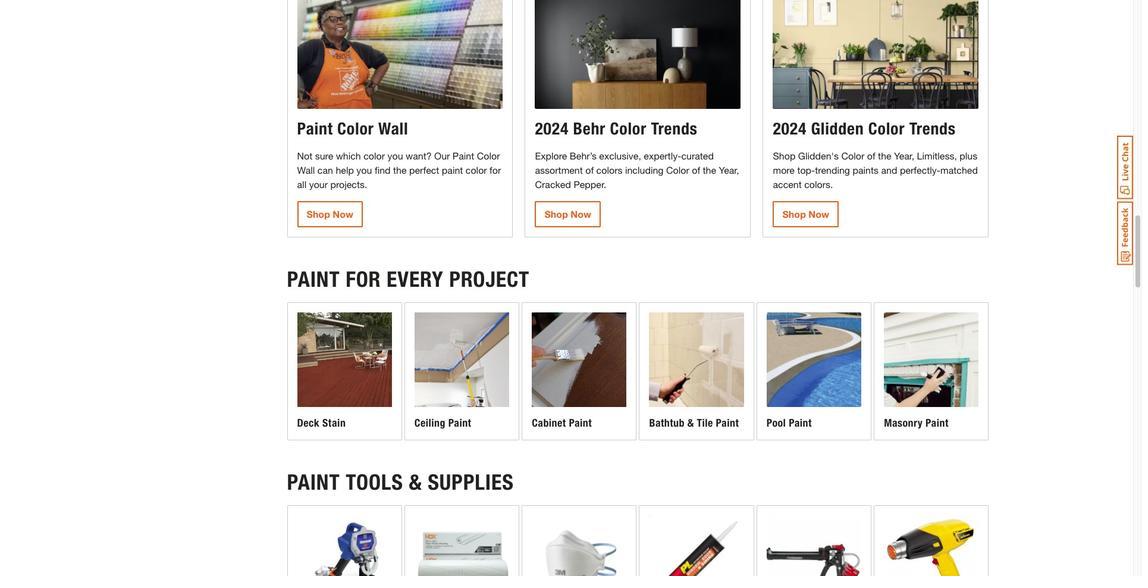 Task type: describe. For each thing, give the bounding box(es) containing it.
1 horizontal spatial wall
[[378, 118, 409, 138]]

2024 for 2024 glidden color trends
[[773, 118, 807, 138]]

expertly-
[[644, 150, 682, 161]]

year, inside shop glidden's color of the year, limitless, plus more top-trending paints and perfectly-matched accent colors.
[[895, 150, 915, 161]]

tools
[[346, 469, 403, 495]]

curated
[[682, 150, 714, 161]]

not
[[297, 150, 313, 161]]

now for behr
[[571, 208, 592, 219]]

2024 for 2024 behr color trends
[[535, 118, 569, 138]]

for
[[346, 266, 381, 292]]

color up the 'exclusive,'
[[610, 118, 647, 138]]

shop now link for color
[[297, 201, 363, 227]]

image for deck stain image
[[297, 312, 392, 407]]

trends for 2024 glidden color trends
[[910, 118, 956, 138]]

glidden's
[[799, 150, 839, 161]]

the inside explore behr's exclusive, expertly-curated assortment of colors including color of the year, cracked pepper.
[[703, 164, 717, 175]]

pool
[[767, 417, 786, 430]]

deck stain link
[[288, 303, 402, 440]]

colors
[[597, 164, 623, 175]]

paint tools & supplies
[[287, 469, 514, 495]]

cabinet paint link
[[523, 303, 636, 440]]

cracked
[[535, 178, 571, 190]]

shop for 2024 behr color trends
[[545, 208, 568, 219]]

deck stain
[[297, 417, 346, 430]]

pool paint
[[767, 417, 812, 430]]

shop for paint color wall
[[307, 208, 330, 219]]

1 horizontal spatial of
[[692, 164, 701, 175]]

color up which at the left top of page
[[337, 118, 374, 138]]

pool paint link
[[758, 303, 871, 440]]

explore behr's exclusive, expertly-curated assortment of colors including color of the year, cracked pepper.
[[535, 150, 740, 190]]

help
[[336, 164, 354, 175]]

bathtub & tile paint
[[650, 417, 739, 430]]

behr's
[[570, 150, 597, 161]]

supplies
[[428, 469, 514, 495]]

color up and
[[869, 118, 905, 138]]

paint right pool
[[789, 417, 812, 430]]

paint right the ceiling
[[449, 417, 472, 430]]

want?
[[406, 150, 432, 161]]

paint inside not sure which color you want? our paint color wall can help you find the perfect paint color for all your projects.
[[453, 150, 475, 161]]

color inside shop glidden's color of the year, limitless, plus more top-trending paints and perfectly-matched accent colors.
[[842, 150, 865, 161]]

assortment
[[535, 164, 583, 175]]

cabinet
[[532, 417, 566, 430]]

image for paint color wall image
[[297, 0, 503, 109]]

pepper.
[[574, 178, 607, 190]]

wall inside not sure which color you want? our paint color wall can help you find the perfect paint color for all your projects.
[[297, 164, 315, 175]]

find
[[375, 164, 391, 175]]

projects.
[[331, 178, 367, 190]]

limitless,
[[917, 150, 958, 161]]

shop now for color
[[307, 208, 354, 219]]

masonry paint
[[884, 417, 949, 430]]

sure
[[315, 150, 333, 161]]

now for color
[[333, 208, 354, 219]]

project
[[449, 266, 530, 292]]

image for 2024 behr color trends image
[[535, 0, 741, 109]]

cabinet paint
[[532, 417, 592, 430]]

paints
[[853, 164, 879, 175]]

shop now link for behr
[[535, 201, 601, 227]]

image for pool paint image
[[767, 312, 862, 407]]

of inside shop glidden's color of the year, limitless, plus more top-trending paints and perfectly-matched accent colors.
[[868, 150, 876, 161]]

the inside shop glidden's color of the year, limitless, plus more top-trending paints and perfectly-matched accent colors.
[[878, 150, 892, 161]]

paint for paint tools & supplies
[[287, 469, 340, 495]]

top-
[[798, 164, 816, 175]]

ceiling paint
[[415, 417, 472, 430]]

and
[[882, 164, 898, 175]]

0 horizontal spatial &
[[409, 469, 422, 495]]

all
[[297, 178, 307, 190]]

paint
[[442, 164, 463, 175]]

more
[[773, 164, 795, 175]]

image for caulk & sealants image
[[650, 515, 744, 576]]

trends for 2024 behr color trends
[[651, 118, 698, 138]]

paint right the tile
[[716, 417, 739, 430]]



Task type: locate. For each thing, give the bounding box(es) containing it.
now down colors. at the right top of page
[[809, 208, 830, 219]]

wall down not at the top of page
[[297, 164, 315, 175]]

feedback link image
[[1118, 201, 1134, 265]]

explore
[[535, 150, 567, 161]]

tile
[[697, 417, 713, 430]]

image for heat guns image
[[884, 515, 979, 576]]

color
[[364, 150, 385, 161], [466, 164, 487, 175]]

perfectly-
[[900, 164, 941, 175]]

live chat image
[[1118, 136, 1134, 199]]

of down curated
[[692, 164, 701, 175]]

image for respirator masks image
[[532, 515, 627, 576]]

paint right cabinet
[[569, 417, 592, 430]]

wall up want?
[[378, 118, 409, 138]]

paint down deck
[[287, 469, 340, 495]]

paint for paint for every project
[[287, 266, 340, 292]]

shop for 2024 glidden color trends
[[783, 208, 806, 219]]

2 2024 from the left
[[773, 118, 807, 138]]

2024 glidden color trends
[[773, 118, 956, 138]]

shop now link for glidden
[[773, 201, 839, 227]]

behr
[[573, 118, 606, 138]]

1 vertical spatial &
[[409, 469, 422, 495]]

shop now down colors. at the right top of page
[[783, 208, 830, 219]]

& right tools
[[409, 469, 422, 495]]

paint up paint
[[453, 150, 475, 161]]

1 vertical spatial wall
[[297, 164, 315, 175]]

paint for every project
[[287, 266, 530, 292]]

plus
[[960, 150, 978, 161]]

shop now for behr
[[545, 208, 592, 219]]

paint color wall
[[297, 118, 409, 138]]

0 horizontal spatial wall
[[297, 164, 315, 175]]

image for bathtub & tile paint image
[[650, 312, 744, 407]]

color up find
[[364, 150, 385, 161]]

image for 2024 glidden color trends image
[[773, 0, 979, 109]]

which
[[336, 150, 361, 161]]

year, left more
[[719, 164, 740, 175]]

year,
[[895, 150, 915, 161], [719, 164, 740, 175]]

image for cabinet paint image
[[532, 312, 627, 407]]

our
[[434, 150, 450, 161]]

2 shop now from the left
[[545, 208, 592, 219]]

image for caulk guns image
[[767, 515, 862, 576]]

shop now link down colors. at the right top of page
[[773, 201, 839, 227]]

the right find
[[393, 164, 407, 175]]

1 trends from the left
[[651, 118, 698, 138]]

shop now link down your
[[297, 201, 363, 227]]

stain
[[323, 417, 346, 430]]

shop down accent
[[783, 208, 806, 219]]

0 horizontal spatial shop now
[[307, 208, 354, 219]]

glidden
[[811, 118, 864, 138]]

2 horizontal spatial of
[[868, 150, 876, 161]]

1 horizontal spatial &
[[688, 417, 694, 430]]

paint up sure
[[297, 118, 333, 138]]

ceiling
[[415, 417, 446, 430]]

trends up expertly-
[[651, 118, 698, 138]]

shop down your
[[307, 208, 330, 219]]

color left the for at the top left of page
[[466, 164, 487, 175]]

color inside explore behr's exclusive, expertly-curated assortment of colors including color of the year, cracked pepper.
[[667, 164, 690, 175]]

your
[[309, 178, 328, 190]]

2 horizontal spatial shop now
[[783, 208, 830, 219]]

0 horizontal spatial trends
[[651, 118, 698, 138]]

1 2024 from the left
[[535, 118, 569, 138]]

2 shop now link from the left
[[535, 201, 601, 227]]

year, up and
[[895, 150, 915, 161]]

1 vertical spatial year,
[[719, 164, 740, 175]]

2024 up glidden's
[[773, 118, 807, 138]]

shop now link down cracked at top
[[535, 201, 601, 227]]

year, inside explore behr's exclusive, expertly-curated assortment of colors including color of the year, cracked pepper.
[[719, 164, 740, 175]]

image for plastic sheeting image
[[415, 515, 510, 576]]

paint right masonry at the bottom of page
[[926, 417, 949, 430]]

1 horizontal spatial the
[[703, 164, 717, 175]]

2024 behr color trends
[[535, 118, 698, 138]]

paint
[[297, 118, 333, 138], [453, 150, 475, 161], [449, 417, 472, 430], [569, 417, 592, 430], [716, 417, 739, 430], [789, 417, 812, 430], [926, 417, 949, 430]]

1 shop now link from the left
[[297, 201, 363, 227]]

ceiling paint link
[[405, 303, 519, 440]]

3 now from the left
[[809, 208, 830, 219]]

0 horizontal spatial year,
[[719, 164, 740, 175]]

0 vertical spatial year,
[[895, 150, 915, 161]]

including
[[625, 164, 664, 175]]

0 horizontal spatial color
[[364, 150, 385, 161]]

color up paints
[[842, 150, 865, 161]]

0 vertical spatial wall
[[378, 118, 409, 138]]

masonry
[[884, 417, 923, 430]]

bathtub
[[650, 417, 685, 430]]

of up pepper.
[[586, 164, 594, 175]]

image for ceiling paint image
[[415, 312, 510, 407]]

0 vertical spatial color
[[364, 150, 385, 161]]

paint left for
[[287, 266, 340, 292]]

accent
[[773, 178, 802, 190]]

trends up limitless,
[[910, 118, 956, 138]]

2 horizontal spatial now
[[809, 208, 830, 219]]

shop up more
[[773, 150, 796, 161]]

1 horizontal spatial you
[[388, 150, 403, 161]]

1 vertical spatial you
[[357, 164, 372, 175]]

shop glidden's color of the year, limitless, plus more top-trending paints and perfectly-matched accent colors.
[[773, 150, 978, 190]]

now for glidden
[[809, 208, 830, 219]]

of up paints
[[868, 150, 876, 161]]

shop now
[[307, 208, 354, 219], [545, 208, 592, 219], [783, 208, 830, 219]]

color
[[337, 118, 374, 138], [610, 118, 647, 138], [869, 118, 905, 138], [477, 150, 500, 161], [842, 150, 865, 161], [667, 164, 690, 175]]

now down pepper.
[[571, 208, 592, 219]]

shop now down your
[[307, 208, 354, 219]]

masonry paint link
[[875, 303, 989, 440]]

0 vertical spatial &
[[688, 417, 694, 430]]

0 vertical spatial you
[[388, 150, 403, 161]]

now
[[333, 208, 354, 219], [571, 208, 592, 219], [809, 208, 830, 219]]

1 horizontal spatial 2024
[[773, 118, 807, 138]]

color down expertly-
[[667, 164, 690, 175]]

1 horizontal spatial year,
[[895, 150, 915, 161]]

1 now from the left
[[333, 208, 354, 219]]

image for masonry paint image
[[884, 312, 979, 407]]

deck
[[297, 417, 320, 430]]

colors.
[[805, 178, 834, 190]]

0 horizontal spatial the
[[393, 164, 407, 175]]

2024
[[535, 118, 569, 138], [773, 118, 807, 138]]

1 horizontal spatial shop now link
[[535, 201, 601, 227]]

the
[[878, 150, 892, 161], [393, 164, 407, 175], [703, 164, 717, 175]]

1 paint from the top
[[287, 266, 340, 292]]

exclusive,
[[600, 150, 641, 161]]

for
[[490, 164, 501, 175]]

1 vertical spatial color
[[466, 164, 487, 175]]

0 horizontal spatial now
[[333, 208, 354, 219]]

color inside not sure which color you want? our paint color wall can help you find the perfect paint color for all your projects.
[[477, 150, 500, 161]]

0 horizontal spatial of
[[586, 164, 594, 175]]

2 trends from the left
[[910, 118, 956, 138]]

now down projects.
[[333, 208, 354, 219]]

color up the for at the top left of page
[[477, 150, 500, 161]]

1 horizontal spatial shop now
[[545, 208, 592, 219]]

wall
[[378, 118, 409, 138], [297, 164, 315, 175]]

you left find
[[357, 164, 372, 175]]

3 shop now link from the left
[[773, 201, 839, 227]]

every
[[387, 266, 444, 292]]

you up find
[[388, 150, 403, 161]]

2 now from the left
[[571, 208, 592, 219]]

0 horizontal spatial shop now link
[[297, 201, 363, 227]]

&
[[688, 417, 694, 430], [409, 469, 422, 495]]

the inside not sure which color you want? our paint color wall can help you find the perfect paint color for all your projects.
[[393, 164, 407, 175]]

shop inside shop glidden's color of the year, limitless, plus more top-trending paints and perfectly-matched accent colors.
[[773, 150, 796, 161]]

1 vertical spatial paint
[[287, 469, 340, 495]]

& left the tile
[[688, 417, 694, 430]]

2 paint from the top
[[287, 469, 340, 495]]

2024 up explore
[[535, 118, 569, 138]]

not sure which color you want? our paint color wall can help you find the perfect paint color for all your projects.
[[297, 150, 501, 190]]

1 horizontal spatial trends
[[910, 118, 956, 138]]

you
[[388, 150, 403, 161], [357, 164, 372, 175]]

3 shop now from the left
[[783, 208, 830, 219]]

the up and
[[878, 150, 892, 161]]

1 horizontal spatial color
[[466, 164, 487, 175]]

2 horizontal spatial shop now link
[[773, 201, 839, 227]]

2 horizontal spatial the
[[878, 150, 892, 161]]

1 horizontal spatial now
[[571, 208, 592, 219]]

paint
[[287, 266, 340, 292], [287, 469, 340, 495]]

shop
[[773, 150, 796, 161], [307, 208, 330, 219], [545, 208, 568, 219], [783, 208, 806, 219]]

the down curated
[[703, 164, 717, 175]]

trends
[[651, 118, 698, 138], [910, 118, 956, 138]]

0 vertical spatial paint
[[287, 266, 340, 292]]

0 horizontal spatial 2024
[[535, 118, 569, 138]]

1 shop now from the left
[[307, 208, 354, 219]]

shop down cracked at top
[[545, 208, 568, 219]]

shop now link
[[297, 201, 363, 227], [535, 201, 601, 227], [773, 201, 839, 227]]

image for paint sprayers image
[[297, 515, 392, 576]]

shop now down cracked at top
[[545, 208, 592, 219]]

can
[[318, 164, 333, 175]]

of
[[868, 150, 876, 161], [586, 164, 594, 175], [692, 164, 701, 175]]

bathtub & tile paint link
[[640, 303, 754, 440]]

matched
[[941, 164, 978, 175]]

shop now for glidden
[[783, 208, 830, 219]]

trending
[[816, 164, 850, 175]]

0 horizontal spatial you
[[357, 164, 372, 175]]

perfect
[[409, 164, 439, 175]]



Task type: vqa. For each thing, say whether or not it's contained in the screenshot.
the leftmost Wall
yes



